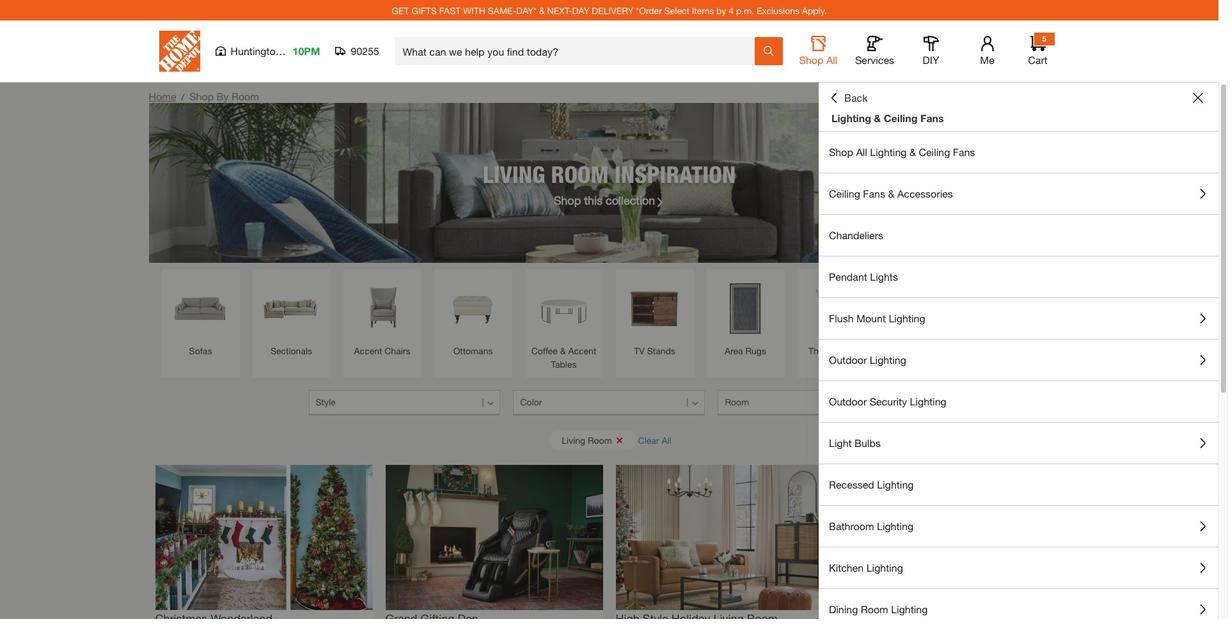 Task type: locate. For each thing, give the bounding box(es) containing it.
0 vertical spatial outdoor
[[830, 354, 867, 366]]

accent chairs image
[[350, 276, 415, 341]]

1 horizontal spatial fans
[[921, 112, 945, 124]]

outdoor security lighting link
[[819, 381, 1219, 422]]

2 vertical spatial fans
[[864, 188, 886, 200]]

sofas
[[189, 346, 212, 357]]

lighting right mount
[[889, 312, 926, 325]]

day
[[573, 5, 590, 16]]

rugs
[[746, 346, 767, 357]]

sectionals link
[[259, 276, 324, 358]]

1 vertical spatial all
[[857, 146, 868, 158]]

outdoor
[[830, 354, 867, 366], [830, 396, 867, 408]]

*order
[[636, 5, 662, 16]]

2 horizontal spatial ceiling
[[919, 146, 951, 158]]

all right the clear
[[662, 435, 672, 446]]

dining
[[830, 604, 859, 616]]

with
[[463, 5, 486, 16]]

stretchy image image
[[155, 465, 373, 610], [386, 465, 603, 610], [616, 465, 834, 610], [846, 465, 1064, 610]]

& left accessories
[[889, 188, 895, 200]]

flush
[[830, 312, 854, 325]]

& inside button
[[889, 188, 895, 200]]

0 horizontal spatial living
[[483, 160, 545, 188]]

shop
[[800, 54, 824, 66], [190, 90, 214, 102], [830, 146, 854, 158], [554, 193, 581, 207]]

area rugs
[[725, 346, 767, 357]]

menu containing shop all lighting & ceiling fans
[[819, 132, 1219, 620]]

shop for shop all lighting & ceiling fans
[[830, 146, 854, 158]]

1 horizontal spatial living
[[562, 435, 586, 446]]

shop left this
[[554, 193, 581, 207]]

lighting right pillows
[[870, 354, 907, 366]]

services button
[[855, 36, 896, 67]]

accent chairs link
[[350, 276, 415, 358]]

kitchen
[[830, 562, 864, 574]]

sofas image
[[168, 276, 233, 341]]

room for dining room lighting
[[861, 604, 889, 616]]

p.m.
[[737, 5, 755, 16]]

2 accent from the left
[[569, 346, 597, 357]]

2 horizontal spatial fans
[[954, 146, 976, 158]]

living
[[483, 160, 545, 188], [562, 435, 586, 446]]

chandeliers
[[830, 229, 884, 241]]

clear
[[639, 435, 660, 446]]

style button
[[309, 390, 501, 416]]

all for shop all lighting & ceiling fans
[[857, 146, 868, 158]]

menu
[[819, 132, 1219, 620]]

ceiling up chandeliers
[[830, 188, 861, 200]]

room down color button at the bottom of the page
[[588, 435, 612, 446]]

shop down apply.
[[800, 54, 824, 66]]

ottomans image
[[441, 276, 506, 341]]

kitchen lighting
[[830, 562, 904, 574]]

light bulbs
[[830, 437, 881, 449]]

0 horizontal spatial accent
[[354, 346, 382, 357]]

1 vertical spatial fans
[[954, 146, 976, 158]]

0 horizontal spatial fans
[[864, 188, 886, 200]]

shop down back button
[[830, 146, 854, 158]]

0 vertical spatial fans
[[921, 112, 945, 124]]

apply.
[[803, 5, 827, 16]]

curtains & drapes image
[[986, 276, 1051, 341]]

shop this collection
[[554, 193, 656, 207]]

diy button
[[911, 36, 952, 67]]

0 horizontal spatial ceiling
[[830, 188, 861, 200]]

clear all
[[639, 435, 672, 446]]

1 horizontal spatial all
[[827, 54, 838, 66]]

outdoor inside button
[[830, 354, 867, 366]]

ceiling up accessories
[[919, 146, 951, 158]]

all for shop all
[[827, 54, 838, 66]]

fans inside button
[[864, 188, 886, 200]]

by
[[717, 5, 727, 16]]

accent left chairs
[[354, 346, 382, 357]]

room for living room
[[588, 435, 612, 446]]

living room inspiration
[[483, 160, 736, 188]]

accent
[[354, 346, 382, 357], [569, 346, 597, 357]]

&
[[539, 5, 545, 16], [875, 112, 882, 124], [910, 146, 917, 158], [889, 188, 895, 200], [561, 346, 566, 357]]

shop inside menu
[[830, 146, 854, 158]]

throw pillows link
[[804, 276, 870, 358]]

fans
[[921, 112, 945, 124], [954, 146, 976, 158], [864, 188, 886, 200]]

living inside button
[[562, 435, 586, 446]]

lights
[[871, 271, 899, 283]]

90255
[[351, 45, 380, 57]]

mount
[[857, 312, 886, 325]]

& inside the coffee & accent tables
[[561, 346, 566, 357]]

lighting right security
[[911, 396, 947, 408]]

ceiling
[[884, 112, 918, 124], [919, 146, 951, 158], [830, 188, 861, 200]]

bulbs
[[855, 437, 881, 449]]

huntington
[[231, 45, 281, 57]]

shop inside button
[[800, 54, 824, 66]]

ceiling inside "shop all lighting & ceiling fans" link
[[919, 146, 951, 158]]

1 outdoor from the top
[[830, 354, 867, 366]]

0 vertical spatial ceiling
[[884, 112, 918, 124]]

all down lighting & ceiling fans
[[857, 146, 868, 158]]

room right dining
[[861, 604, 889, 616]]

1 vertical spatial outdoor
[[830, 396, 867, 408]]

1 vertical spatial living
[[562, 435, 586, 446]]

0 vertical spatial all
[[827, 54, 838, 66]]

2 vertical spatial ceiling
[[830, 188, 861, 200]]

accent up tables
[[569, 346, 597, 357]]

room inside "button"
[[725, 397, 750, 408]]

coffee & accent tables image
[[532, 276, 597, 341]]

2 horizontal spatial all
[[857, 146, 868, 158]]

ottomans link
[[441, 276, 506, 358]]

light
[[830, 437, 852, 449]]

pendant
[[830, 271, 868, 283]]

2 outdoor from the top
[[830, 396, 867, 408]]

room for living room inspiration
[[551, 160, 609, 188]]

room up this
[[551, 160, 609, 188]]

1 vertical spatial ceiling
[[919, 146, 951, 158]]

0 vertical spatial living
[[483, 160, 545, 188]]

all for clear all
[[662, 435, 672, 446]]

all inside menu
[[857, 146, 868, 158]]

pendant lights
[[830, 271, 899, 283]]

tv stands image
[[622, 276, 688, 341]]

light bulbs button
[[819, 423, 1219, 464]]

recessed
[[830, 479, 875, 491]]

all up back button
[[827, 54, 838, 66]]

throw
[[809, 346, 834, 357]]

area rugs link
[[713, 276, 779, 358]]

next-
[[548, 5, 573, 16]]

all
[[827, 54, 838, 66], [857, 146, 868, 158], [662, 435, 672, 446]]

& up tables
[[561, 346, 566, 357]]

90255 button
[[336, 45, 380, 58]]

home link
[[149, 90, 176, 102]]

me button
[[967, 36, 1008, 67]]

outdoor for outdoor security lighting
[[830, 396, 867, 408]]

outdoor lighting button
[[819, 340, 1219, 381]]

outdoor left security
[[830, 396, 867, 408]]

me
[[981, 54, 995, 66]]

lighting right bathroom
[[878, 520, 914, 533]]

lighting right kitchen
[[867, 562, 904, 574]]

throw pillows image
[[804, 276, 870, 341]]

outdoor lighting
[[830, 354, 907, 366]]

1 horizontal spatial accent
[[569, 346, 597, 357]]

What can we help you find today? search field
[[403, 38, 754, 65]]

0 horizontal spatial all
[[662, 435, 672, 446]]

room
[[232, 90, 259, 102], [551, 160, 609, 188], [725, 397, 750, 408], [588, 435, 612, 446], [861, 604, 889, 616]]

room down area
[[725, 397, 750, 408]]

2 stretchy image image from the left
[[386, 465, 603, 610]]

outdoor down flush
[[830, 354, 867, 366]]

2 vertical spatial all
[[662, 435, 672, 446]]

ceiling up shop all lighting & ceiling fans
[[884, 112, 918, 124]]

shop all button
[[798, 36, 839, 67]]

outdoor for outdoor lighting
[[830, 354, 867, 366]]



Task type: describe. For each thing, give the bounding box(es) containing it.
area rugs image
[[713, 276, 779, 341]]

pillows
[[836, 346, 865, 357]]

dining room lighting
[[830, 604, 928, 616]]

ceiling fans & accessories button
[[819, 173, 1219, 214]]

stands
[[648, 346, 676, 357]]

drawer close image
[[1194, 93, 1204, 103]]

home
[[149, 90, 176, 102]]

flush mount lighting
[[830, 312, 926, 325]]

coffee & accent tables
[[532, 346, 597, 370]]

services
[[856, 54, 895, 66]]

lighting down lighting & ceiling fans
[[871, 146, 907, 158]]

accessories
[[898, 188, 954, 200]]

color
[[521, 397, 542, 408]]

recessed lighting
[[830, 479, 914, 491]]

collection
[[606, 193, 656, 207]]

room button
[[718, 390, 910, 416]]

ceiling fans & accessories
[[830, 188, 954, 200]]

park
[[284, 45, 305, 57]]

kitchen lighting button
[[819, 548, 1219, 589]]

recessed lighting link
[[819, 465, 1219, 506]]

shop for shop this collection
[[554, 193, 581, 207]]

living room
[[562, 435, 612, 446]]

coffee
[[532, 346, 558, 357]]

sectionals image
[[259, 276, 324, 341]]

shop this collection link
[[554, 192, 665, 209]]

ottomans
[[454, 346, 493, 357]]

living for living room inspiration
[[483, 160, 545, 188]]

security
[[870, 396, 908, 408]]

huntington park
[[231, 45, 305, 57]]

cart
[[1029, 54, 1048, 66]]

fast
[[440, 5, 461, 16]]

tables
[[551, 359, 577, 370]]

coffee & accent tables link
[[532, 276, 597, 371]]

throw blankets image
[[895, 276, 960, 341]]

gifts
[[412, 5, 437, 16]]

this
[[585, 193, 603, 207]]

clear all button
[[639, 429, 672, 453]]

back
[[845, 92, 868, 104]]

diy
[[923, 54, 940, 66]]

tv stands link
[[622, 276, 688, 358]]

& up shop all lighting & ceiling fans
[[875, 112, 882, 124]]

sofas link
[[168, 276, 233, 358]]

inspiration
[[615, 160, 736, 188]]

lighting down kitchen lighting
[[892, 604, 928, 616]]

/
[[181, 92, 184, 102]]

dining room lighting button
[[819, 589, 1219, 620]]

shop all lighting & ceiling fans link
[[819, 132, 1219, 173]]

items
[[692, 5, 714, 16]]

color button
[[514, 390, 706, 416]]

4 stretchy image image from the left
[[846, 465, 1064, 610]]

delivery
[[592, 5, 634, 16]]

1 accent from the left
[[354, 346, 382, 357]]

bathroom lighting
[[830, 520, 914, 533]]

tv
[[634, 346, 645, 357]]

room right the by
[[232, 90, 259, 102]]

cart 5
[[1029, 34, 1048, 66]]

throw pillows
[[809, 346, 865, 357]]

living room button
[[549, 431, 637, 450]]

style
[[316, 397, 336, 408]]

shop all
[[800, 54, 838, 66]]

shop right /
[[190, 90, 214, 102]]

accent inside the coffee & accent tables
[[569, 346, 597, 357]]

flush mount lighting button
[[819, 298, 1219, 339]]

bathroom lighting button
[[819, 506, 1219, 547]]

get gifts fast with same-day* & next-day delivery *order select items by 4 p.m. exclusions apply.
[[392, 5, 827, 16]]

lighting & ceiling fans
[[832, 112, 945, 124]]

4
[[729, 5, 734, 16]]

& right "day*"
[[539, 5, 545, 16]]

ceiling inside ceiling fans & accessories button
[[830, 188, 861, 200]]

day*
[[517, 5, 537, 16]]

back button
[[830, 92, 868, 104]]

lighting right recessed
[[878, 479, 914, 491]]

same-
[[488, 5, 517, 16]]

5
[[1043, 34, 1047, 44]]

outdoor security lighting
[[830, 396, 947, 408]]

lighting down back button
[[832, 112, 872, 124]]

the home depot logo image
[[159, 31, 200, 72]]

accent chairs
[[354, 346, 411, 357]]

3 stretchy image image from the left
[[616, 465, 834, 610]]

living for living room
[[562, 435, 586, 446]]

feedback link image
[[1212, 216, 1229, 285]]

10pm
[[293, 45, 320, 57]]

area
[[725, 346, 743, 357]]

tv stands
[[634, 346, 676, 357]]

pendant lights link
[[819, 257, 1219, 298]]

get
[[392, 5, 409, 16]]

bathroom
[[830, 520, 875, 533]]

select
[[665, 5, 690, 16]]

chandeliers link
[[819, 215, 1219, 256]]

by
[[217, 90, 229, 102]]

& down lighting & ceiling fans
[[910, 146, 917, 158]]

shop all lighting & ceiling fans
[[830, 146, 976, 158]]

exclusions
[[757, 5, 800, 16]]

shop for shop all
[[800, 54, 824, 66]]

1 stretchy image image from the left
[[155, 465, 373, 610]]

1 horizontal spatial ceiling
[[884, 112, 918, 124]]

home / shop by room
[[149, 90, 259, 102]]



Task type: vqa. For each thing, say whether or not it's contained in the screenshot.
Options to the right
no



